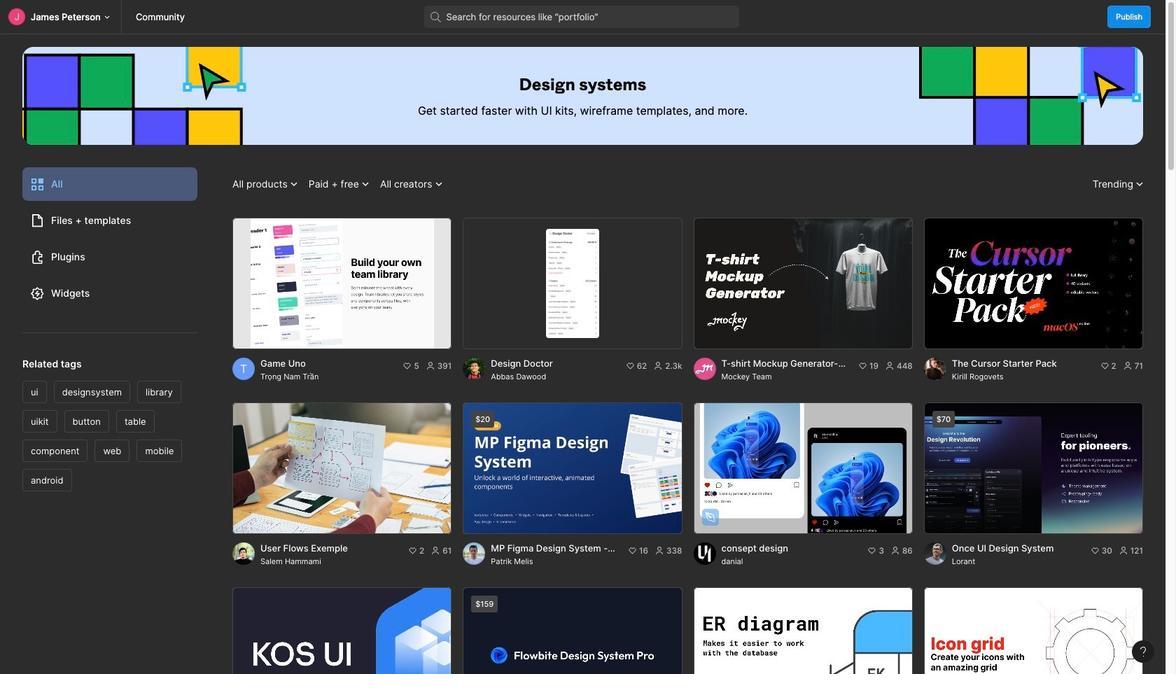 Task type: locate. For each thing, give the bounding box(es) containing it.
once ui design system image
[[924, 403, 1144, 534]]

er diagram image
[[694, 588, 913, 675]]

icon grid image
[[924, 588, 1144, 675]]

game uno image
[[233, 218, 452, 349]]

the cursor starter pack image
[[924, 218, 1144, 349]]

help image
[[1141, 647, 1147, 657]]

consept design image
[[694, 403, 913, 534]]

kos ui. сross-platform design system for products based on the kasperskyos platform image
[[233, 588, 452, 675]]



Task type: describe. For each thing, give the bounding box(es) containing it.
Search for resources like "portfolio" text field
[[447, 8, 728, 25]]

user flows exemple image
[[233, 403, 452, 534]]

mp figma design system - premium image
[[463, 403, 683, 534]]

search large 32 image
[[424, 6, 447, 28]]

design doctor image
[[474, 229, 671, 338]]

flowbite design system pro image
[[463, 588, 683, 675]]

t-shirt mockup generator- mockey.ai image
[[694, 218, 913, 349]]



Task type: vqa. For each thing, say whether or not it's contained in the screenshot.
Water Cooler Topics IMAGE
no



